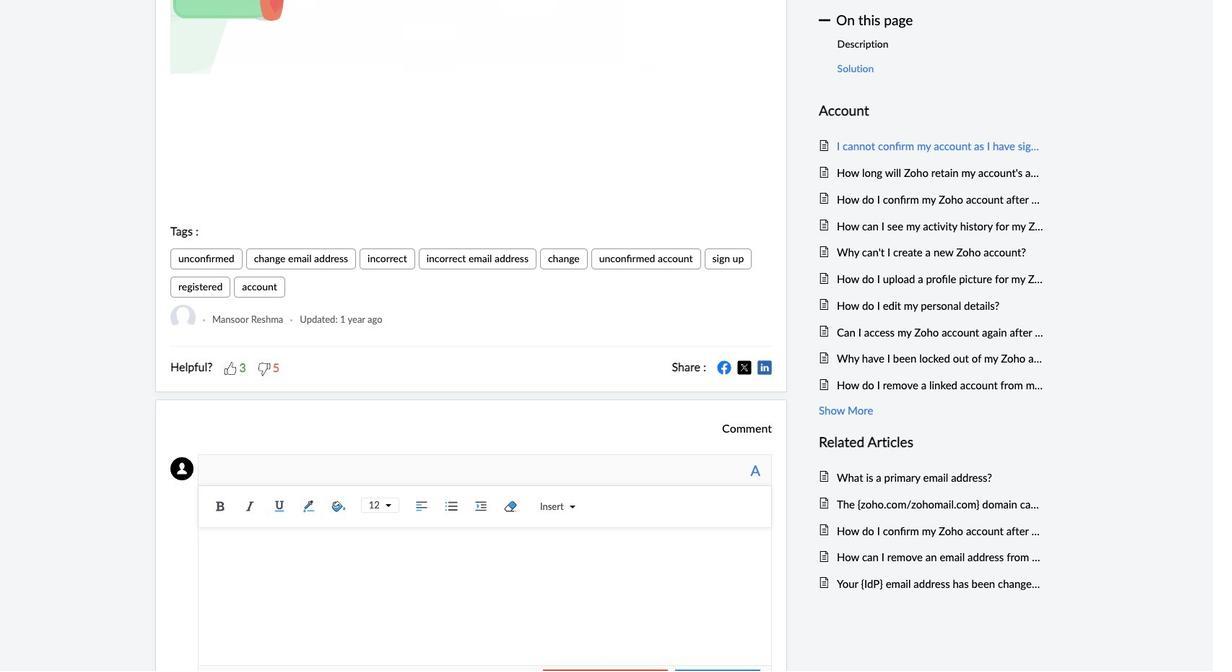 Task type: describe. For each thing, give the bounding box(es) containing it.
font size image
[[380, 503, 391, 508]]

insert options image
[[564, 504, 575, 510]]

font color image
[[298, 495, 320, 517]]

lists image
[[441, 495, 462, 517]]

bold (ctrl+b) image
[[209, 495, 231, 517]]

clear formatting image
[[500, 495, 521, 517]]

1 heading from the top
[[819, 100, 1044, 122]]

indent image
[[470, 495, 492, 517]]

italic (ctrl+i) image
[[239, 495, 261, 517]]

background color image
[[328, 495, 349, 517]]



Task type: locate. For each thing, give the bounding box(es) containing it.
a gif showing how to edit the email address that is registered incorrectly. image
[[170, 0, 772, 74]]

linkedin image
[[758, 361, 772, 375]]

align image
[[411, 495, 433, 517]]

1 vertical spatial heading
[[819, 431, 1044, 453]]

facebook image
[[717, 361, 732, 375]]

2 heading from the top
[[819, 431, 1044, 453]]

0 vertical spatial heading
[[819, 100, 1044, 122]]

twitter image
[[738, 361, 752, 375]]

underline (ctrl+u) image
[[269, 495, 290, 517]]

heading
[[819, 100, 1044, 122], [819, 431, 1044, 453]]



